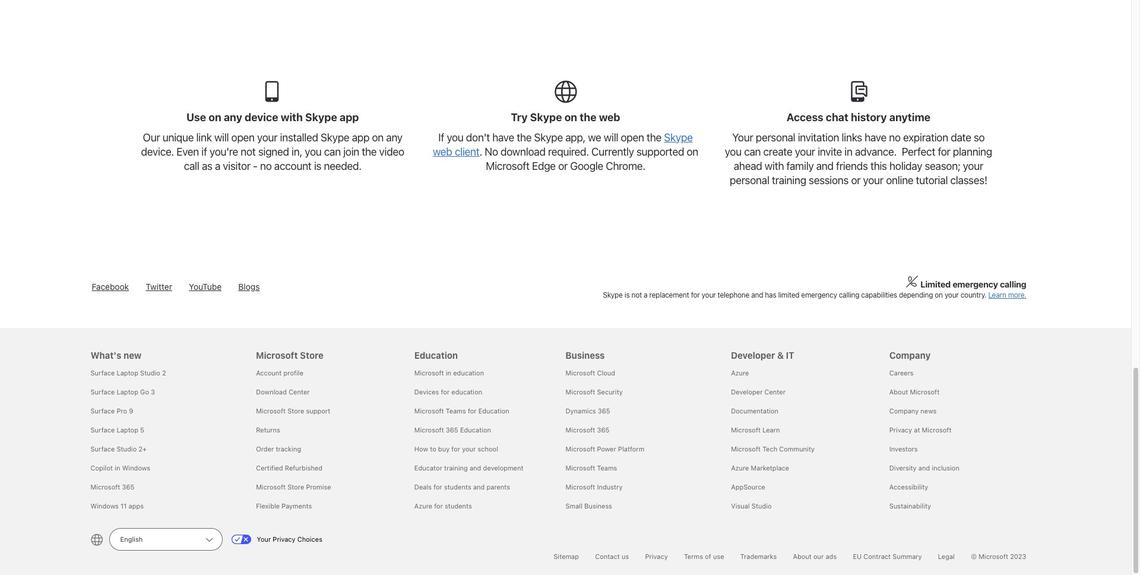 Task type: describe. For each thing, give the bounding box(es) containing it.
company news
[[890, 407, 937, 414]]

returns
[[256, 426, 280, 433]]

if
[[439, 131, 444, 144]]

no inside our unique link will open your installed skype app on any device. even if you're not signed in, you can join the video call as a visitor - no account is needed.
[[260, 160, 272, 172]]

any inside our unique link will open your installed skype app on any device. even if you're not signed in, you can join the video call as a visitor - no account is needed.
[[386, 131, 403, 144]]

your privacy choices
[[257, 535, 323, 543]]

facebook link
[[92, 281, 129, 291]]

0 vertical spatial windows
[[122, 464, 150, 471]]

refurbished
[[285, 464, 323, 471]]

more.
[[1008, 290, 1027, 299]]

sustainability
[[890, 502, 931, 509]]

privacy inside your privacy choices link
[[273, 535, 296, 543]]

teams for microsoft teams
[[597, 464, 617, 471]]

azure for students link
[[415, 502, 472, 509]]

school
[[478, 445, 498, 452]]

surface studio 2+ link
[[91, 445, 147, 452]]

will inside our unique link will open your installed skype app on any device. even if you're not signed in, you can join the video call as a visitor - no account is needed.
[[214, 131, 229, 144]]

currently
[[592, 145, 634, 158]]

you inside your personal invitation links have no expiration date so you can create your invite in advance.  perfect for planning ahead with family and friends this holiday season; your personal training sessions or your online tutorial classes!
[[725, 145, 742, 158]]

business inside business heading
[[566, 350, 605, 360]]

has
[[765, 290, 777, 299]]

©
[[971, 552, 977, 560]]

twitter
[[146, 281, 172, 291]]

2023
[[1011, 552, 1027, 560]]

microsoft industry
[[566, 483, 623, 490]]

how to buy for your school
[[415, 445, 498, 452]]

no
[[485, 145, 498, 158]]

1 vertical spatial emergency
[[802, 290, 837, 299]]

training inside your personal invitation links have no expiration date so you can create your invite in advance.  perfect for planning ahead with family and friends this holiday season; your personal training sessions or your online tutorial classes!
[[772, 174, 807, 186]]

microsoft tech community link
[[731, 445, 815, 452]]

and inside your personal invitation links have no expiration date so you can create your invite in advance.  perfect for planning ahead with family and friends this holiday season; your personal training sessions or your online tutorial classes!
[[817, 160, 834, 172]]

ads
[[826, 552, 837, 560]]

what's
[[91, 350, 121, 360]]

skype up the if you don't have the skype app, we will open the
[[530, 111, 562, 123]]

new
[[124, 350, 142, 360]]

holiday
[[890, 160, 923, 172]]

studio for surface studio 2+
[[117, 445, 137, 452]]

on inside our unique link will open your installed skype app on any device. even if you're not signed in, you can join the video call as a visitor - no account is needed.
[[372, 131, 384, 144]]

terms of use link
[[684, 552, 724, 560]]

the up we
[[580, 111, 597, 123]]

signed
[[258, 145, 289, 158]]

order tracking link
[[256, 445, 301, 452]]

for right deals
[[434, 483, 442, 490]]

skype up required.
[[534, 131, 563, 144]]

store for microsoft store support
[[288, 407, 304, 414]]

on right use
[[209, 111, 221, 123]]

web inside skype web client
[[433, 145, 452, 158]]

education heading
[[415, 328, 559, 363]]

device
[[245, 111, 278, 123]]

your down this
[[863, 174, 884, 186]]

in for windows
[[115, 464, 120, 471]]

teams for microsoft teams for education
[[446, 407, 466, 414]]

microsoft store heading
[[256, 328, 400, 363]]

microsoft learn
[[731, 426, 780, 433]]

0 vertical spatial studio
[[140, 369, 160, 376]]

skype web client link
[[433, 131, 693, 158]]

buy
[[438, 445, 450, 452]]

footer resource links element
[[34, 328, 1098, 515]]

devices
[[415, 388, 439, 395]]

tutorial
[[916, 174, 948, 186]]

1 have from the left
[[493, 131, 514, 144]]

supported
[[637, 145, 684, 158]]

diversity and inclusion link
[[890, 464, 960, 471]]

payments
[[282, 502, 312, 509]]

privacy at microsoft link
[[890, 426, 952, 433]]

links
[[842, 131, 862, 144]]

developer for developer & it
[[731, 350, 775, 360]]

contract
[[864, 552, 891, 560]]

access
[[787, 111, 824, 123]]

and down 'school'
[[470, 464, 481, 471]]

privacy link
[[645, 552, 668, 560]]

go
[[140, 388, 149, 395]]

for inside your personal invitation links have no expiration date so you can create your invite in advance.  perfect for planning ahead with family and friends this holiday season; your personal training sessions or your online tutorial classes!
[[938, 145, 951, 158]]

visual studio link
[[731, 502, 772, 509]]

center for microsoft
[[289, 388, 310, 395]]

your down planning
[[963, 160, 984, 172]]

2 will from the left
[[604, 131, 619, 144]]

terms of use
[[684, 552, 724, 560]]

surface laptop studio 2 link
[[91, 369, 166, 376]]

educator training and development link
[[415, 464, 524, 471]]

microsoft inside . no download required. currently supported on microsoft edge or google chrome.
[[486, 160, 530, 172]]

expiration
[[904, 131, 949, 144]]

microsoft right the at
[[922, 426, 952, 433]]

surface for surface laptop 5
[[91, 426, 115, 433]]

microsoft teams for education link
[[415, 407, 510, 414]]

flexible
[[256, 502, 280, 509]]

app inside our unique link will open your installed skype app on any device. even if you're not signed in, you can join the video call as a visitor - no account is needed.
[[352, 131, 370, 144]]

promise
[[306, 483, 331, 490]]

try skype on the web
[[511, 111, 621, 123]]

business heading
[[566, 328, 717, 363]]

this
[[871, 160, 887, 172]]

on inside limited emergency calling skype is not a replacement for your telephone and has limited emergency calling capabilities depending on your country. learn more.
[[935, 290, 943, 299]]

order tracking
[[256, 445, 301, 452]]

account
[[274, 160, 312, 172]]

microsoft down microsoft learn link
[[731, 445, 761, 452]]

1 horizontal spatial calling
[[1000, 279, 1027, 289]]

microsoft teams
[[566, 464, 617, 471]]

blogs link
[[238, 281, 260, 291]]

educator training and development
[[415, 464, 524, 471]]

laptop for 5
[[117, 426, 138, 433]]

windows 11 apps link
[[91, 502, 144, 509]]

download center
[[256, 388, 310, 395]]

returns link
[[256, 426, 280, 433]]

microsoft down the documentation
[[731, 426, 761, 433]]

with inside your personal invitation links have no expiration date so you can create your invite in advance.  perfect for planning ahead with family and friends this holiday season; your personal training sessions or your online tutorial classes!
[[765, 160, 784, 172]]

store for microsoft store
[[300, 350, 324, 360]]

1 vertical spatial education
[[479, 407, 510, 414]]

.
[[480, 145, 482, 158]]

investors link
[[890, 445, 918, 452]]

our
[[814, 552, 824, 560]]

surface for surface studio 2+
[[91, 445, 115, 452]]

surface for surface pro 9
[[91, 407, 115, 414]]

1 vertical spatial calling
[[839, 290, 860, 299]]

your down limited
[[945, 290, 959, 299]]

2 vertical spatial education
[[460, 426, 491, 433]]

in for education
[[446, 369, 452, 376]]

microsoft up microsoft industry link
[[566, 464, 595, 471]]

a inside our unique link will open your installed skype app on any device. even if you're not signed in, you can join the video call as a visitor - no account is needed.
[[215, 160, 220, 172]]

0 vertical spatial app
[[340, 111, 359, 123]]

anytime​
[[890, 111, 931, 123]]

choices
[[297, 535, 323, 543]]

sitemap
[[554, 552, 579, 560]]

and right diversity on the bottom of page
[[919, 464, 930, 471]]

microsoft power platform link
[[566, 445, 645, 452]]

microsoft up to
[[415, 426, 444, 433]]

company heading
[[890, 328, 1034, 363]]

blogs
[[238, 281, 260, 291]]

for right buy
[[452, 445, 460, 452]]

© microsoft 2023
[[971, 552, 1027, 560]]

careers link
[[890, 369, 914, 376]]

tracking
[[276, 445, 301, 452]]

microsoft learn link
[[731, 426, 780, 433]]

or inside . no download required. currently supported on microsoft edge or google chrome.
[[558, 160, 568, 172]]

dynamics 365
[[566, 407, 610, 414]]

365 for the top microsoft 365 link
[[597, 426, 610, 433]]

azure for azure link
[[731, 369, 749, 376]]

surface for surface laptop studio 2
[[91, 369, 115, 376]]

community
[[780, 445, 815, 452]]

documentation link
[[731, 407, 779, 414]]

deals
[[415, 483, 432, 490]]

about for about our ads
[[793, 552, 812, 560]]

order
[[256, 445, 274, 452]]

0 vertical spatial web
[[599, 111, 621, 123]]

replacement
[[650, 290, 689, 299]]

have inside your personal invitation links have no expiration date so you can create your invite in advance.  perfect for planning ahead with family and friends this holiday season; your personal training sessions or your online tutorial classes!
[[865, 131, 887, 144]]

surface laptop 5 link
[[91, 426, 144, 433]]


[[554, 79, 578, 103]]

you're
[[210, 145, 238, 158]]

azure for students
[[415, 502, 472, 509]]

skype inside limited emergency calling skype is not a replacement for your telephone and has limited emergency calling capabilities depending on your country. learn more.
[[603, 290, 623, 299]]



Task type: locate. For each thing, give the bounding box(es) containing it.
365
[[598, 407, 610, 414], [446, 426, 458, 433], [597, 426, 610, 433], [122, 483, 134, 490]]

learn left more.
[[989, 290, 1007, 299]]

open inside our unique link will open your installed skype app on any device. even if you're not signed in, you can join the video call as a visitor - no account is needed.
[[231, 131, 255, 144]]

skype inside our unique link will open your installed skype app on any device. even if you're not signed in, you can join the video call as a visitor - no account is needed.
[[321, 131, 350, 144]]

0 horizontal spatial with
[[281, 111, 303, 123]]

microsoft down 'download' at the bottom of the page
[[256, 407, 286, 414]]

center down the profile on the left bottom of page
[[289, 388, 310, 395]]

studio for visual studio
[[752, 502, 772, 509]]

1 center from the left
[[289, 388, 310, 395]]

youtube link
[[189, 281, 222, 291]]

will up "currently"
[[604, 131, 619, 144]]

microsoft in education link
[[415, 369, 484, 376]]

0 horizontal spatial in
[[115, 464, 120, 471]]

1 horizontal spatial center
[[765, 388, 786, 395]]

1 vertical spatial not
[[632, 290, 642, 299]]

1 horizontal spatial your
[[733, 131, 753, 144]]

365 down security
[[598, 407, 610, 414]]

0 vertical spatial education
[[453, 369, 484, 376]]

1 vertical spatial in
[[115, 464, 120, 471]]

use
[[713, 552, 724, 560]]

0 horizontal spatial studio
[[117, 445, 137, 452]]

0 vertical spatial company
[[890, 350, 931, 360]]

365 for dynamics 365 "link" on the bottom
[[598, 407, 610, 414]]

2 vertical spatial privacy
[[645, 552, 668, 560]]

surface left pro
[[91, 407, 115, 414]]

for right the devices
[[441, 388, 450, 395]]

0 vertical spatial not
[[241, 145, 256, 158]]

0 vertical spatial azure
[[731, 369, 749, 376]]

no right -
[[260, 160, 272, 172]]

needed.
[[324, 160, 362, 172]]

microsoft cloud
[[566, 369, 615, 376]]

emergency up country. on the right
[[953, 279, 998, 289]]

2 developer from the top
[[731, 388, 763, 395]]

privacy left the at
[[890, 426, 912, 433]]

skype up join
[[321, 131, 350, 144]]

on down limited
[[935, 290, 943, 299]]

developer for developer center
[[731, 388, 763, 395]]

your inside your personal invitation links have no expiration date so you can create your invite in advance.  perfect for planning ahead with family and friends this holiday season; your personal training sessions or your online tutorial classes!
[[733, 131, 753, 144]]

teams
[[446, 407, 466, 414], [597, 464, 617, 471]]

microsoft up account profile link
[[256, 350, 298, 360]]

apps
[[129, 502, 144, 509]]

your personal invitation links have no expiration date so you can create your invite in advance.  perfect for planning ahead with family and friends this holiday season; your personal training sessions or your online tutorial classes!
[[725, 131, 993, 186]]

0 horizontal spatial center
[[289, 388, 310, 395]]

the
[[580, 111, 597, 123], [517, 131, 532, 144], [647, 131, 662, 144], [362, 145, 377, 158]]

company down about microsoft link
[[890, 407, 919, 414]]

on up "app,"
[[565, 111, 577, 123]]

or inside your personal invitation links have no expiration date so you can create your invite in advance.  perfect for planning ahead with family and friends this holiday season; your personal training sessions or your online tutorial classes!
[[852, 174, 861, 186]]

facebook
[[92, 281, 129, 291]]

is inside our unique link will open your installed skype app on any device. even if you're not signed in, you can join the video call as a visitor - no account is needed.
[[314, 160, 321, 172]]

0 horizontal spatial learn
[[763, 426, 780, 433]]

1 horizontal spatial web
[[599, 111, 621, 123]]

1 vertical spatial any
[[386, 131, 403, 144]]

0 vertical spatial store
[[300, 350, 324, 360]]

education inside "heading"
[[415, 350, 458, 360]]

eu
[[853, 552, 862, 560]]

in
[[446, 369, 452, 376], [115, 464, 120, 471]]

students for azure
[[445, 502, 472, 509]]

microsoft up dynamics
[[566, 388, 595, 395]]

0 vertical spatial education
[[415, 350, 458, 360]]

microsoft 365 link down dynamics 365 "link" on the bottom
[[566, 426, 610, 433]]

surface laptop 5
[[91, 426, 144, 433]]

1 company from the top
[[890, 350, 931, 360]]

surface
[[91, 369, 115, 376], [91, 388, 115, 395], [91, 407, 115, 414], [91, 426, 115, 433], [91, 445, 115, 452]]

microsoft security link
[[566, 388, 623, 395]]

limited
[[778, 290, 800, 299]]

microsoft store support
[[256, 407, 330, 414]]

copilot in windows
[[91, 464, 150, 471]]

&
[[778, 350, 784, 360]]

1 vertical spatial about
[[793, 552, 812, 560]]

0 horizontal spatial microsoft 365 link
[[91, 483, 134, 490]]

your down flexible
[[257, 535, 271, 543]]

teams down power
[[597, 464, 617, 471]]

azure for azure for students
[[415, 502, 433, 509]]

visual studio
[[731, 502, 772, 509]]

country.
[[961, 290, 987, 299]]

for
[[938, 145, 951, 158], [691, 290, 700, 299], [441, 388, 450, 395], [468, 407, 477, 414], [452, 445, 460, 452], [434, 483, 442, 490], [434, 502, 443, 509]]

a right as
[[215, 160, 220, 172]]

for up 'microsoft 365 education'
[[468, 407, 477, 414]]

3
[[151, 388, 155, 395]]

0 vertical spatial business
[[566, 350, 605, 360]]

privacy for privacy link
[[645, 552, 668, 560]]

how
[[415, 445, 428, 452]]

even
[[177, 145, 199, 158]]

1 horizontal spatial emergency
[[953, 279, 998, 289]]

1 vertical spatial business
[[585, 502, 612, 509]]

company news link
[[890, 407, 937, 414]]

about left our at the right bottom of page
[[793, 552, 812, 560]]

0 vertical spatial microsoft 365
[[566, 426, 610, 433]]

and inside limited emergency calling skype is not a replacement for your telephone and has limited emergency calling capabilities depending on your country. learn more.
[[752, 290, 764, 299]]

microsoft down dynamics
[[566, 426, 595, 433]]

for inside limited emergency calling skype is not a replacement for your telephone and has limited emergency calling capabilities depending on your country. learn more.
[[691, 290, 700, 299]]

california consumer privacy act (ccpa) opt-out icon image
[[231, 534, 257, 544]]

microsoft 365 education
[[415, 426, 491, 433]]

and
[[817, 160, 834, 172], [752, 290, 764, 299], [470, 464, 481, 471], [919, 464, 930, 471], [473, 483, 485, 490]]

sustainability link
[[890, 502, 931, 509]]

any left 'device'
[[224, 111, 242, 123]]

on inside . no download required. currently supported on microsoft edge or google chrome.
[[687, 145, 699, 158]]

0 horizontal spatial microsoft 365
[[91, 483, 134, 490]]

4 surface from the top
[[91, 426, 115, 433]]

company inside heading
[[890, 350, 931, 360]]

date
[[951, 131, 972, 144]]

can
[[324, 145, 341, 158], [744, 145, 761, 158]]

2 center from the left
[[765, 388, 786, 395]]

company for company news
[[890, 407, 919, 414]]

your for privacy
[[257, 535, 271, 543]]

1 laptop from the top
[[117, 369, 138, 376]]

company up careers
[[890, 350, 931, 360]]

can inside our unique link will open your installed skype app on any device. even if you're not signed in, you can join the video call as a visitor - no account is needed.
[[324, 145, 341, 158]]


[[847, 79, 871, 103]]

2 vertical spatial laptop
[[117, 426, 138, 433]]

0 vertical spatial or
[[558, 160, 568, 172]]

how to buy for your school link
[[415, 445, 498, 452]]

sitemap link
[[554, 552, 579, 560]]

0 horizontal spatial not
[[241, 145, 256, 158]]

microsoft up small
[[566, 483, 595, 490]]

center for developer
[[765, 388, 786, 395]]

on up video
[[372, 131, 384, 144]]

educator
[[415, 464, 442, 471]]

laptop left 'go'
[[117, 388, 138, 395]]

certified refurbished link
[[256, 464, 323, 471]]

1 vertical spatial education
[[452, 388, 482, 395]]

1 horizontal spatial with
[[765, 160, 784, 172]]

web
[[599, 111, 621, 123], [433, 145, 452, 158]]

0 vertical spatial laptop
[[117, 369, 138, 376]]

0 vertical spatial with
[[281, 111, 303, 123]]

0 horizontal spatial a
[[215, 160, 220, 172]]

surface for surface laptop go 3
[[91, 388, 115, 395]]

can inside your personal invitation links have no expiration date so you can create your invite in advance.  perfect for planning ahead with family and friends this holiday season; your personal training sessions or your online tutorial classes!
[[744, 145, 761, 158]]

store for microsoft store promise
[[288, 483, 304, 490]]

microsoft down certified
[[256, 483, 286, 490]]

call
[[184, 160, 199, 172]]

developer & it heading
[[731, 328, 875, 363]]

microsoft 365 down dynamics 365 "link" on the bottom
[[566, 426, 610, 433]]

2 open from the left
[[621, 131, 644, 144]]

our unique link will open your installed skype app on any device. even if you're not signed in, you can join the video call as a visitor - no account is needed.
[[141, 131, 404, 172]]

your
[[257, 131, 278, 144], [795, 145, 816, 158], [963, 160, 984, 172], [863, 174, 884, 186], [702, 290, 716, 299], [945, 290, 959, 299], [462, 445, 476, 452]]

0 horizontal spatial will
[[214, 131, 229, 144]]

studio left 2+ at the bottom of page
[[117, 445, 137, 452]]

invitation
[[798, 131, 840, 144]]

devices for education
[[415, 388, 482, 395]]

3 laptop from the top
[[117, 426, 138, 433]]

3 surface from the top
[[91, 407, 115, 414]]

1 vertical spatial studio
[[117, 445, 137, 452]]

1 horizontal spatial you
[[447, 131, 464, 144]]

the right join
[[362, 145, 377, 158]]

account profile
[[256, 369, 304, 376]]

azure up the developer center link on the bottom right of the page
[[731, 369, 749, 376]]

download
[[501, 145, 546, 158]]

web down the if at the top of page
[[433, 145, 452, 158]]

business up microsoft cloud link
[[566, 350, 605, 360]]

365 for microsoft 365 education link
[[446, 426, 458, 433]]

store left support on the bottom of the page
[[288, 407, 304, 414]]

1 horizontal spatial can
[[744, 145, 761, 158]]

store up payments on the bottom
[[288, 483, 304, 490]]

1 vertical spatial developer
[[731, 388, 763, 395]]

365 for leftmost microsoft 365 link
[[122, 483, 134, 490]]

and left has
[[752, 290, 764, 299]]

on right supported in the top right of the page
[[687, 145, 699, 158]]

training inside footer resource links element
[[444, 464, 468, 471]]

0 vertical spatial in
[[446, 369, 452, 376]]

calling left capabilities
[[839, 290, 860, 299]]

not up -
[[241, 145, 256, 158]]

1 vertical spatial web
[[433, 145, 452, 158]]

1 vertical spatial a
[[644, 290, 648, 299]]

learn up tech
[[763, 426, 780, 433]]

1 horizontal spatial a
[[644, 290, 648, 299]]

microsoft up the devices
[[415, 369, 444, 376]]

small business
[[566, 502, 612, 509]]

0 horizontal spatial calling
[[839, 290, 860, 299]]

1 horizontal spatial not
[[632, 290, 642, 299]]

diversity
[[890, 464, 917, 471]]

laptop for go
[[117, 388, 138, 395]]

1 developer from the top
[[731, 350, 775, 360]]

your for personal
[[733, 131, 753, 144]]

any up video
[[386, 131, 403, 144]]

laptop down new
[[117, 369, 138, 376]]

0 horizontal spatial windows
[[91, 502, 119, 509]]

1 vertical spatial personal
[[730, 174, 770, 186]]

privacy inside footer resource links element
[[890, 426, 912, 433]]

a inside limited emergency calling skype is not a replacement for your telephone and has limited emergency calling capabilities depending on your country. learn more.
[[644, 290, 648, 299]]

learn inside limited emergency calling skype is not a replacement for your telephone and has limited emergency calling capabilities depending on your country. learn more.
[[989, 290, 1007, 299]]

chrome.
[[606, 160, 646, 172]]

1 vertical spatial no
[[260, 160, 272, 172]]

about down careers
[[890, 388, 908, 395]]

1 horizontal spatial teams
[[597, 464, 617, 471]]

what's new heading
[[91, 328, 242, 363]]

microsoft inside 'heading'
[[256, 350, 298, 360]]

training down family at right top
[[772, 174, 807, 186]]

about for about microsoft
[[890, 388, 908, 395]]

privacy right us
[[645, 552, 668, 560]]

1 vertical spatial is
[[625, 290, 630, 299]]

1 horizontal spatial in
[[446, 369, 452, 376]]

microsoft down copilot
[[91, 483, 120, 490]]

about inside footer resource links element
[[890, 388, 908, 395]]

1 vertical spatial microsoft 365
[[91, 483, 134, 490]]

1 vertical spatial privacy
[[273, 535, 296, 543]]

1 vertical spatial or
[[852, 174, 861, 186]]

appsource
[[731, 483, 766, 490]]

skype
[[305, 111, 337, 123], [530, 111, 562, 123], [321, 131, 350, 144], [534, 131, 563, 144], [664, 131, 693, 144], [603, 290, 623, 299]]

0 horizontal spatial training
[[444, 464, 468, 471]]

what's new
[[91, 350, 142, 360]]

store up the profile on the left bottom of page
[[300, 350, 324, 360]]

surface pro 9 link
[[91, 407, 133, 414]]

laptop left the 5
[[117, 426, 138, 433]]

you up ahead
[[725, 145, 742, 158]]

developer center link
[[731, 388, 786, 395]]

dynamics 365 link
[[566, 407, 610, 414]]

2 company from the top
[[890, 407, 919, 414]]

microsoft down the devices
[[415, 407, 444, 414]]

education for microsoft in education
[[453, 369, 484, 376]]

we
[[588, 131, 602, 144]]

microsoft up news
[[910, 388, 940, 395]]

0 horizontal spatial any
[[224, 111, 242, 123]]

1 horizontal spatial no
[[889, 131, 901, 144]]

and left parents
[[473, 483, 485, 490]]

0 vertical spatial about
[[890, 388, 908, 395]]

education up devices for education link
[[453, 369, 484, 376]]

2 laptop from the top
[[117, 388, 138, 395]]

surface laptop go 3 link
[[91, 388, 155, 395]]

not inside our unique link will open your installed skype app on any device. even if you're not signed in, you can join the video call as a visitor - no account is needed.
[[241, 145, 256, 158]]

1 can from the left
[[324, 145, 341, 158]]

developer up azure link
[[731, 350, 775, 360]]

is inside limited emergency calling skype is not a replacement for your telephone and has limited emergency calling capabilities depending on your country. learn more.
[[625, 290, 630, 299]]

no
[[889, 131, 901, 144], [260, 160, 272, 172]]

accessibility
[[890, 483, 929, 490]]

no inside your personal invitation links have no expiration date so you can create your invite in advance.  perfect for planning ahead with family and friends this holiday season; your personal training sessions or your online tutorial classes!
[[889, 131, 901, 144]]

0 vertical spatial learn
[[989, 290, 1007, 299]]

2 vertical spatial store
[[288, 483, 304, 490]]

web up we
[[599, 111, 621, 123]]

can up ahead
[[744, 145, 761, 158]]

laptop for studio
[[117, 369, 138, 376]]

2+
[[139, 445, 147, 452]]

0 vertical spatial is
[[314, 160, 321, 172]]

0 vertical spatial any
[[224, 111, 242, 123]]

microsoft 365 link up the windows 11 apps link
[[91, 483, 134, 490]]

your up ahead
[[733, 131, 753, 144]]

1 will from the left
[[214, 131, 229, 144]]

business down microsoft industry
[[585, 502, 612, 509]]

microsoft up microsoft security
[[566, 369, 595, 376]]

marketplace
[[751, 464, 790, 471]]

0 horizontal spatial about
[[793, 552, 812, 560]]

have up no
[[493, 131, 514, 144]]

0 vertical spatial your
[[733, 131, 753, 144]]

your inside our unique link will open your installed skype app on any device. even if you're not signed in, you can join the video call as a visitor - no account is needed.
[[257, 131, 278, 144]]

accessibility link
[[890, 483, 929, 490]]

azure up appsource link
[[731, 464, 749, 471]]

your left telephone
[[702, 290, 716, 299]]

microsoft power platform
[[566, 445, 645, 452]]

2 horizontal spatial studio
[[752, 502, 772, 509]]

0 horizontal spatial web
[[433, 145, 452, 158]]

1 horizontal spatial learn
[[989, 290, 1007, 299]]

0 vertical spatial microsoft 365 link
[[566, 426, 610, 433]]

1 horizontal spatial microsoft 365 link
[[566, 426, 610, 433]]

microsoft 365 education link
[[415, 426, 491, 433]]

your up signed
[[257, 131, 278, 144]]

certified refurbished
[[256, 464, 323, 471]]

deals for students and parents link
[[415, 483, 510, 490]]

windows down 2+ at the bottom of page
[[122, 464, 150, 471]]

2 have from the left
[[865, 131, 887, 144]]

your up family at right top
[[795, 145, 816, 158]]

1 vertical spatial app
[[352, 131, 370, 144]]

students for deals
[[444, 483, 471, 490]]

planning
[[953, 145, 993, 158]]

0 vertical spatial personal
[[756, 131, 796, 144]]

power
[[597, 445, 616, 452]]

0 vertical spatial privacy
[[890, 426, 912, 433]]

1 horizontal spatial microsoft 365
[[566, 426, 610, 433]]

you inside our unique link will open your installed skype app on any device. even if you're not signed in, you can join the video call as a visitor - no account is needed.
[[305, 145, 322, 158]]

google
[[570, 160, 604, 172]]

0 vertical spatial developer
[[731, 350, 775, 360]]

is right account
[[314, 160, 321, 172]]

in right copilot
[[115, 464, 120, 471]]

the up download
[[517, 131, 532, 144]]

your inside footer resource links element
[[462, 445, 476, 452]]

surface up surface pro 9 link
[[91, 388, 115, 395]]

1 vertical spatial windows
[[91, 502, 119, 509]]

us
[[622, 552, 629, 560]]

you right the if at the top of page
[[447, 131, 464, 144]]

company for company
[[890, 350, 931, 360]]

1 horizontal spatial training
[[772, 174, 807, 186]]

will up the you're
[[214, 131, 229, 144]]

1 vertical spatial azure
[[731, 464, 749, 471]]

open up the you're
[[231, 131, 255, 144]]

contact us link
[[595, 552, 629, 560]]

or down friends
[[852, 174, 861, 186]]

0 horizontal spatial or
[[558, 160, 568, 172]]

skype up installed
[[305, 111, 337, 123]]

center
[[289, 388, 310, 395], [765, 388, 786, 395]]

1 open from the left
[[231, 131, 255, 144]]

0 horizontal spatial emergency
[[802, 290, 837, 299]]

store inside 'heading'
[[300, 350, 324, 360]]

calling up more.
[[1000, 279, 1027, 289]]

azure for azure marketplace
[[731, 464, 749, 471]]

the inside our unique link will open your installed skype app on any device. even if you're not signed in, you can join the video call as a visitor - no account is needed.
[[362, 145, 377, 158]]

english
[[120, 535, 143, 543]]

training down how to buy for your school at bottom left
[[444, 464, 468, 471]]

1 horizontal spatial any
[[386, 131, 403, 144]]

5 surface from the top
[[91, 445, 115, 452]]

1 surface from the top
[[91, 369, 115, 376]]

the up supported in the top right of the page
[[647, 131, 662, 144]]

1 horizontal spatial privacy
[[645, 552, 668, 560]]

privacy for privacy at microsoft
[[890, 426, 912, 433]]

for down deals for students and parents link
[[434, 502, 443, 509]]

not inside limited emergency calling skype is not a replacement for your telephone and has limited emergency calling capabilities depending on your country. learn more.
[[632, 290, 642, 299]]

windows left 11
[[91, 502, 119, 509]]

0 horizontal spatial your
[[257, 535, 271, 543]]

education for devices for education
[[452, 388, 482, 395]]

2 horizontal spatial privacy
[[890, 426, 912, 433]]

center up documentation link
[[765, 388, 786, 395]]

for right 'replacement' at the right
[[691, 290, 700, 299]]

2 vertical spatial studio
[[752, 502, 772, 509]]

0 vertical spatial a
[[215, 160, 220, 172]]

2 surface from the top
[[91, 388, 115, 395]]

1 horizontal spatial or
[[852, 174, 861, 186]]

developer inside heading
[[731, 350, 775, 360]]

microsoft teams link
[[566, 464, 617, 471]]

2 vertical spatial azure
[[415, 502, 433, 509]]

contact
[[595, 552, 620, 560]]

microsoft right ©
[[979, 552, 1009, 560]]

microsoft tech community
[[731, 445, 815, 452]]

microsoft store support link
[[256, 407, 330, 414]]

season;
[[925, 160, 961, 172]]

education
[[415, 350, 458, 360], [479, 407, 510, 414], [460, 426, 491, 433]]

a left 'replacement' at the right
[[644, 290, 648, 299]]

2 can from the left
[[744, 145, 761, 158]]

skype inside skype web client
[[664, 131, 693, 144]]

with up installed
[[281, 111, 303, 123]]

as
[[202, 160, 212, 172]]

our
[[143, 131, 160, 144]]

0 horizontal spatial you
[[305, 145, 322, 158]]

studio right visual
[[752, 502, 772, 509]]

learn inside footer resource links element
[[763, 426, 780, 433]]

365 up 11
[[122, 483, 134, 490]]

1 horizontal spatial will
[[604, 131, 619, 144]]

0 horizontal spatial privacy
[[273, 535, 296, 543]]

microsoft up microsoft teams link
[[566, 445, 595, 452]]

store
[[300, 350, 324, 360], [288, 407, 304, 414], [288, 483, 304, 490]]

0 vertical spatial emergency
[[953, 279, 998, 289]]

access chat history anytime​
[[787, 111, 931, 123]]

laptop
[[117, 369, 138, 376], [117, 388, 138, 395], [117, 426, 138, 433]]

developer down azure link
[[731, 388, 763, 395]]

1 horizontal spatial studio
[[140, 369, 160, 376]]

0 vertical spatial calling
[[1000, 279, 1027, 289]]

1 vertical spatial microsoft 365 link
[[91, 483, 134, 490]]



Task type: vqa. For each thing, say whether or not it's contained in the screenshot.
"Azure Marketplace" on the bottom of page
yes



